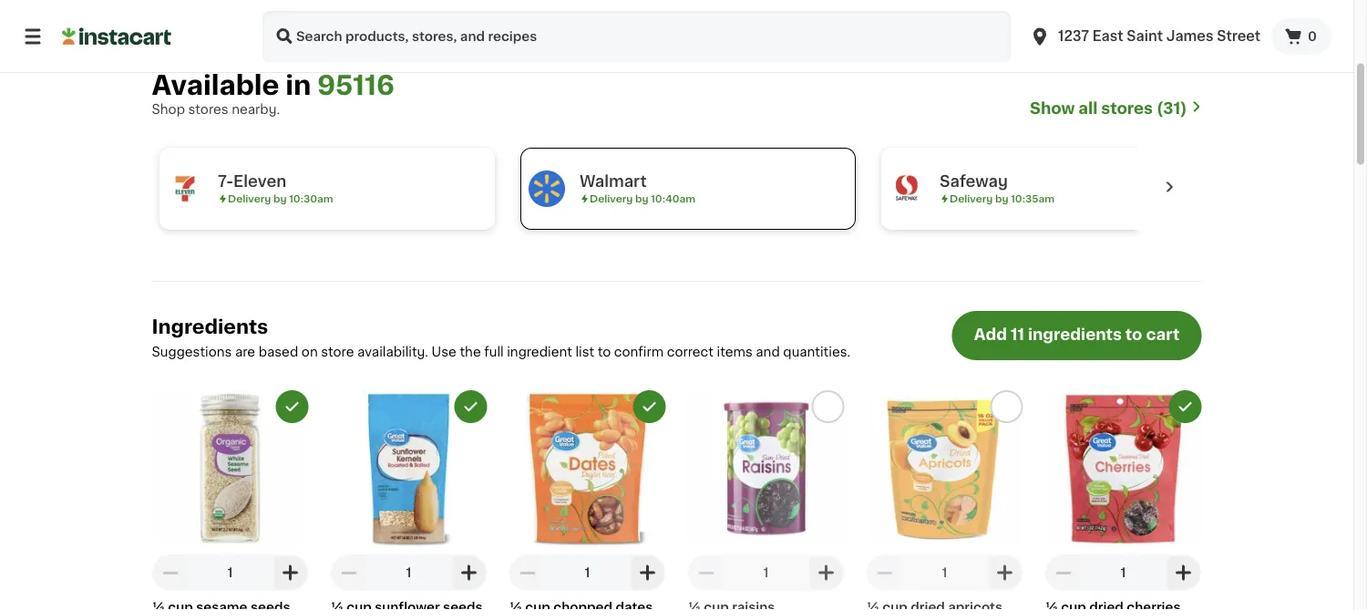 Task type: locate. For each thing, give the bounding box(es) containing it.
2 1 from the left
[[406, 566, 412, 579]]

10:30am
[[289, 194, 333, 204]]

ingredients
[[1029, 327, 1122, 342]]

in
[[286, 72, 311, 98]]

to inside button
[[1126, 327, 1143, 342]]

to left cart
[[1126, 327, 1143, 342]]

1 horizontal spatial increment quantity image
[[637, 562, 659, 584]]

1 1 from the left
[[228, 566, 233, 579]]

0 horizontal spatial by
[[273, 194, 286, 204]]

5 1 from the left
[[942, 566, 948, 579]]

unselect item image down cart
[[1178, 398, 1194, 415]]

james
[[1167, 30, 1214, 43]]

7-
[[217, 174, 233, 189]]

decrement quantity image
[[338, 562, 360, 584], [695, 562, 717, 584], [874, 562, 896, 584], [1053, 562, 1075, 584]]

shop
[[152, 103, 185, 116]]

store
[[321, 345, 354, 358]]

stores down available
[[188, 103, 229, 116]]

0 horizontal spatial to
[[598, 345, 611, 358]]

2 increment quantity image from the left
[[994, 562, 1016, 584]]

to right list
[[598, 345, 611, 358]]

unselect item image for second product group from left
[[463, 398, 479, 415]]

unselect item image down based
[[284, 398, 300, 415]]

delivery down safeway
[[950, 194, 993, 204]]

6 product group from the left
[[1046, 390, 1202, 610]]

full
[[484, 345, 504, 358]]

increment quantity image for second product group from left
[[458, 562, 480, 584]]

unselect item image
[[284, 398, 300, 415], [463, 398, 479, 415], [642, 398, 658, 415], [1178, 398, 1194, 415]]

0 horizontal spatial increment quantity image
[[280, 562, 301, 584]]

0 vertical spatial to
[[1126, 327, 1143, 342]]

cart
[[1147, 327, 1180, 342]]

(31)
[[1157, 101, 1188, 116]]

1237
[[1059, 30, 1090, 43]]

stores inside available in 95116 shop stores nearby.
[[188, 103, 229, 116]]

1 product group from the left
[[152, 390, 309, 610]]

add 11 ingredients to cart
[[975, 327, 1180, 342]]

3 product group from the left
[[509, 390, 666, 610]]

4 product group from the left
[[688, 390, 845, 610]]

delivery by 10:35am
[[950, 194, 1055, 204]]

east
[[1093, 30, 1124, 43]]

2 decrement quantity image from the left
[[517, 562, 538, 584]]

available
[[152, 72, 279, 98]]

4 1 from the left
[[764, 566, 769, 579]]

3 1 from the left
[[585, 566, 590, 579]]

on
[[302, 345, 318, 358]]

list
[[576, 345, 595, 358]]

1 horizontal spatial delivery
[[590, 194, 633, 204]]

0 horizontal spatial decrement quantity image
[[159, 562, 181, 584]]

1 vertical spatial to
[[598, 345, 611, 358]]

1
[[228, 566, 233, 579], [406, 566, 412, 579], [585, 566, 590, 579], [764, 566, 769, 579], [942, 566, 948, 579], [1121, 566, 1127, 579]]

availability.
[[357, 345, 429, 358]]

1237 east saint james street
[[1059, 30, 1261, 43]]

3 increment quantity image from the left
[[816, 562, 838, 584]]

decrement quantity image
[[159, 562, 181, 584], [517, 562, 538, 584]]

delivery by 10:30am
[[228, 194, 333, 204]]

3 by from the left
[[995, 194, 1009, 204]]

0 horizontal spatial increment quantity image
[[458, 562, 480, 584]]

1 horizontal spatial stores
[[1102, 101, 1154, 116]]

1 increment quantity image from the left
[[280, 562, 301, 584]]

2 by from the left
[[635, 194, 648, 204]]

1 horizontal spatial to
[[1126, 327, 1143, 342]]

stores inside button
[[1102, 101, 1154, 116]]

0 horizontal spatial stores
[[188, 103, 229, 116]]

6 1 from the left
[[1121, 566, 1127, 579]]

add
[[975, 327, 1008, 342]]

1 delivery from the left
[[228, 194, 271, 204]]

product group
[[152, 390, 309, 610], [331, 390, 487, 610], [509, 390, 666, 610], [688, 390, 845, 610], [867, 390, 1024, 610], [1046, 390, 1202, 610]]

by
[[273, 194, 286, 204], [635, 194, 648, 204], [995, 194, 1009, 204]]

suggestions
[[152, 345, 232, 358]]

1 unselect item image from the left
[[284, 398, 300, 415]]

increment quantity image
[[280, 562, 301, 584], [637, 562, 659, 584], [816, 562, 838, 584]]

by left the 10:35am
[[995, 194, 1009, 204]]

1 increment quantity image from the left
[[458, 562, 480, 584]]

2 horizontal spatial delivery
[[950, 194, 993, 204]]

1 for decrement quantity icon for fourth product group from the right
[[585, 566, 590, 579]]

by down eleven
[[273, 194, 286, 204]]

suggestions are based on store availability. use the full ingredient list to confirm correct items and quantities.
[[152, 345, 851, 358]]

2 horizontal spatial by
[[995, 194, 1009, 204]]

1 decrement quantity image from the left
[[159, 562, 181, 584]]

delivery
[[228, 194, 271, 204], [590, 194, 633, 204], [950, 194, 993, 204]]

saint
[[1127, 30, 1164, 43]]

1 horizontal spatial increment quantity image
[[994, 562, 1016, 584]]

walmart
[[580, 174, 647, 189]]

2 horizontal spatial increment quantity image
[[816, 562, 838, 584]]

1 by from the left
[[273, 194, 286, 204]]

0
[[1309, 30, 1318, 43]]

3 increment quantity image from the left
[[1173, 562, 1195, 584]]

1 horizontal spatial decrement quantity image
[[517, 562, 538, 584]]

increment quantity image
[[458, 562, 480, 584], [994, 562, 1016, 584], [1173, 562, 1195, 584]]

95116 button
[[317, 71, 395, 100]]

based
[[259, 345, 298, 358]]

to
[[1126, 327, 1143, 342], [598, 345, 611, 358]]

by left "10:40am"
[[635, 194, 648, 204]]

delivery down 7-eleven
[[228, 194, 271, 204]]

10:40am
[[651, 194, 695, 204]]

2 increment quantity image from the left
[[637, 562, 659, 584]]

1237 east saint james street button
[[1019, 11, 1272, 62], [1030, 11, 1261, 62]]

2 delivery from the left
[[590, 194, 633, 204]]

available in 95116 shop stores nearby.
[[152, 72, 395, 116]]

stores right all
[[1102, 101, 1154, 116]]

unselect item image for 1st product group from right
[[1178, 398, 1194, 415]]

None search field
[[263, 11, 1011, 62]]

by for 7-eleven
[[273, 194, 286, 204]]

increment quantity image for 4th product group from left
[[816, 562, 838, 584]]

stores
[[1102, 101, 1154, 116], [188, 103, 229, 116]]

delivery down walmart
[[590, 194, 633, 204]]

2 horizontal spatial increment quantity image
[[1173, 562, 1195, 584]]

unselect item image down the
[[463, 398, 479, 415]]

3 unselect item image from the left
[[642, 398, 658, 415]]

3 delivery from the left
[[950, 194, 993, 204]]

2 unselect item image from the left
[[463, 398, 479, 415]]

2 1237 east saint james street button from the left
[[1030, 11, 1261, 62]]

unselect item image down confirm
[[642, 398, 658, 415]]

and
[[756, 345, 780, 358]]

0 horizontal spatial delivery
[[228, 194, 271, 204]]

4 unselect item image from the left
[[1178, 398, 1194, 415]]

1 horizontal spatial by
[[635, 194, 648, 204]]



Task type: describe. For each thing, give the bounding box(es) containing it.
increment quantity image for second product group from right
[[994, 562, 1016, 584]]

1 for fourth decrement quantity image from right
[[406, 566, 412, 579]]

eleven
[[233, 174, 286, 189]]

decrement quantity image for first product group
[[159, 562, 181, 584]]

safeway
[[940, 174, 1008, 189]]

7 eleven image
[[166, 171, 203, 207]]

increment quantity image for 1st product group from right
[[1173, 562, 1195, 584]]

show all stores (31)
[[1031, 101, 1188, 116]]

confirm
[[614, 345, 664, 358]]

2 product group from the left
[[331, 390, 487, 610]]

unselect item image for fourth product group from the right
[[642, 398, 658, 415]]

unselect item image for first product group
[[284, 398, 300, 415]]

by for walmart
[[635, 194, 648, 204]]

delivery by 10:40am
[[590, 194, 695, 204]]

1 for first product group's decrement quantity icon
[[228, 566, 233, 579]]

show all stores (31) button
[[1031, 98, 1202, 119]]

1 for second decrement quantity image from the left
[[764, 566, 769, 579]]

delivery for walmart
[[590, 194, 633, 204]]

Search field
[[263, 11, 1011, 62]]

95116
[[317, 72, 395, 98]]

1 for fourth decrement quantity image
[[1121, 566, 1127, 579]]

by for safeway
[[995, 194, 1009, 204]]

show
[[1031, 101, 1076, 116]]

safeway image
[[889, 171, 925, 207]]

10:35am
[[1011, 194, 1055, 204]]

increment quantity image for fourth product group from the right
[[637, 562, 659, 584]]

quantities.
[[784, 345, 851, 358]]

1 for second decrement quantity image from the right
[[942, 566, 948, 579]]

delivery for 7-eleven
[[228, 194, 271, 204]]

3 decrement quantity image from the left
[[874, 562, 896, 584]]

nearby.
[[232, 103, 280, 116]]

walmart image
[[528, 171, 565, 207]]

items
[[717, 345, 753, 358]]

use
[[432, 345, 457, 358]]

1 1237 east saint james street button from the left
[[1019, 11, 1272, 62]]

rice cereal energy bars image
[[677, 0, 1354, 27]]

7-eleven
[[217, 174, 286, 189]]

add 11 ingredients to cart button
[[953, 311, 1202, 360]]

the
[[460, 345, 481, 358]]

are
[[235, 345, 255, 358]]

ingredient
[[507, 345, 573, 358]]

correct
[[667, 345, 714, 358]]

4 decrement quantity image from the left
[[1053, 562, 1075, 584]]

2 decrement quantity image from the left
[[695, 562, 717, 584]]

delivery for safeway
[[950, 194, 993, 204]]

0 button
[[1272, 18, 1332, 55]]

increment quantity image for first product group
[[280, 562, 301, 584]]

11
[[1011, 327, 1025, 342]]

1 decrement quantity image from the left
[[338, 562, 360, 584]]

all
[[1079, 101, 1098, 116]]

decrement quantity image for fourth product group from the right
[[517, 562, 538, 584]]

instacart logo image
[[62, 26, 171, 47]]

5 product group from the left
[[867, 390, 1024, 610]]

street
[[1218, 30, 1261, 43]]



Task type: vqa. For each thing, say whether or not it's contained in the screenshot.
Delivery
yes



